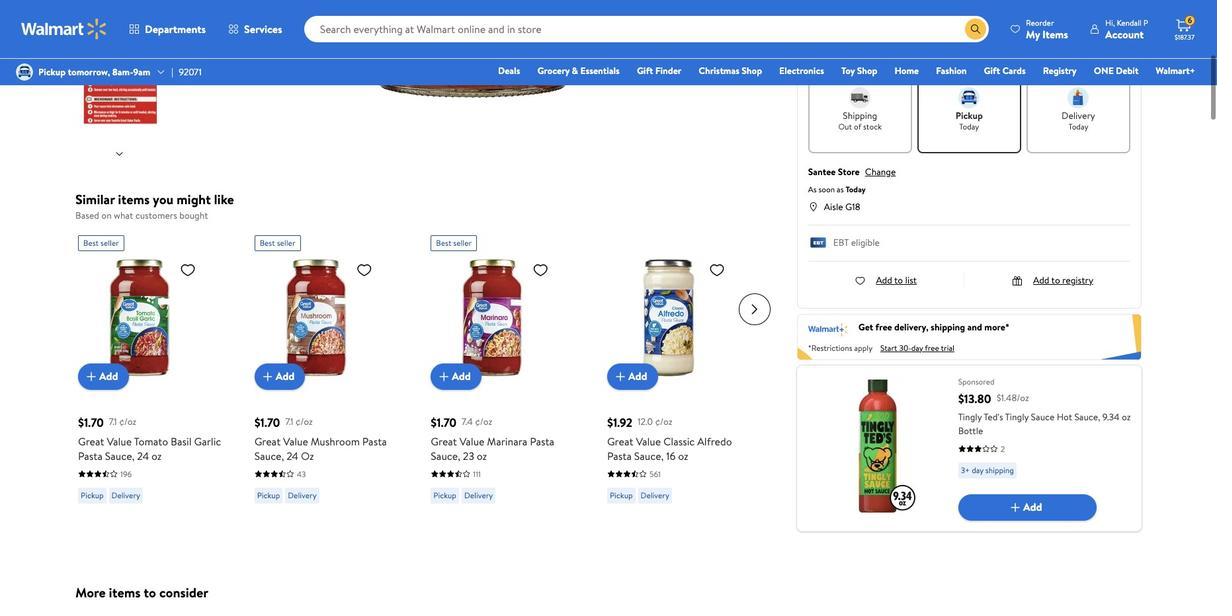 Task type: locate. For each thing, give the bounding box(es) containing it.
add to cart image for great value marinara pasta sauce, 23 oz image
[[436, 369, 452, 385]]

4 product group from the left
[[607, 230, 755, 524]]

2 tingly from the left
[[1006, 411, 1029, 424]]

1 horizontal spatial free
[[925, 342, 939, 354]]

1 gift from the left
[[637, 64, 653, 77]]

value inside $1.92 12.0 ¢/oz great value classic alfredo pasta sauce, 16 oz
[[636, 434, 661, 449]]

1 horizontal spatial 24
[[287, 449, 298, 464]]

0 horizontal spatial shop
[[742, 64, 762, 77]]

3 great from the left
[[431, 434, 457, 449]]

delivery,
[[895, 321, 929, 334]]

2 7.1 from the left
[[285, 416, 293, 429]]

day inside $13.80 group
[[972, 465, 984, 476]]

2 horizontal spatial to
[[1052, 274, 1061, 287]]

pasta
[[362, 434, 387, 449], [530, 434, 555, 449], [78, 449, 103, 464], [607, 449, 632, 464]]

delivery down 196
[[112, 490, 140, 501]]

$1.70
[[1091, 7, 1111, 21], [78, 415, 104, 431], [255, 415, 280, 431], [431, 415, 457, 431]]

oz inside sponsored $13.80 $1.48/oz tingly ted's tingly sauce hot sauce, 9.34 oz bottle
[[1122, 411, 1131, 424]]

value
[[107, 434, 132, 449], [283, 434, 308, 449], [460, 434, 485, 449], [636, 434, 661, 449]]

0 horizontal spatial to
[[144, 584, 156, 602]]

value inside $1.70 7.1 ¢/oz great value tomato basil garlic pasta sauce, 24 oz
[[107, 434, 132, 449]]

items right 'more'
[[109, 584, 141, 602]]

1 product group from the left
[[78, 230, 225, 524]]

1 horizontal spatial today
[[960, 121, 980, 132]]

¢/oz right 7.4
[[475, 416, 492, 429]]

today inside pickup today
[[960, 121, 980, 132]]

pasta right marinara
[[530, 434, 555, 449]]

great left "23"
[[431, 434, 457, 449]]

2 product group from the left
[[255, 230, 402, 524]]

3 best seller from the left
[[436, 237, 472, 248]]

tingly up bottle on the bottom right of page
[[959, 411, 982, 424]]

oz right '9.34'
[[1122, 411, 1131, 424]]

day
[[912, 342, 923, 354], [972, 465, 984, 476]]

add
[[876, 274, 893, 287], [1034, 274, 1050, 287], [99, 369, 118, 384], [276, 369, 295, 384], [452, 369, 471, 384], [629, 369, 648, 384], [1024, 500, 1043, 515]]

1 horizontal spatial shop
[[857, 64, 878, 77]]

0 horizontal spatial tingly
[[959, 411, 982, 424]]

add to cart image for 'great value classic alfredo pasta sauce, 16 oz' image
[[613, 369, 629, 385]]

eligible
[[851, 236, 880, 249]]

¢/oz inside $1.92 12.0 ¢/oz great value classic alfredo pasta sauce, 16 oz
[[655, 416, 673, 429]]

1 shop from the left
[[742, 64, 762, 77]]

1 horizontal spatial shipping
[[986, 465, 1014, 476]]

hi, kendall p account
[[1106, 17, 1149, 41]]

seller for mushroom
[[277, 237, 295, 248]]

great down "$1.92"
[[607, 434, 634, 449]]

garlic
[[194, 434, 221, 449]]

add to favorites list, great value classic alfredo pasta sauce, 16 oz image
[[709, 262, 725, 278]]

0 horizontal spatial free
[[876, 321, 892, 334]]

2 value from the left
[[283, 434, 308, 449]]

$1.70 inside $1.70 7.1 ¢/oz great value mushroom pasta sauce, 24 oz
[[255, 415, 280, 431]]

value up 43
[[283, 434, 308, 449]]

2 ¢/oz from the left
[[296, 416, 313, 429]]

1 horizontal spatial to
[[895, 274, 903, 287]]

you'll
[[835, 56, 862, 73]]

add to registry button
[[1012, 274, 1094, 287]]

to left registry
[[1052, 274, 1061, 287]]

1 horizontal spatial day
[[972, 465, 984, 476]]

9.34
[[1103, 411, 1120, 424]]

$1.70 inside $1.70 7.1 ¢/oz great value tomato basil garlic pasta sauce, 24 oz
[[78, 415, 104, 431]]

1 horizontal spatial 7.1
[[285, 416, 293, 429]]

toy shop link
[[836, 64, 884, 78]]

2 horizontal spatial best seller
[[436, 237, 472, 248]]

oz left basil
[[152, 449, 162, 464]]

¢/oz right 12.0
[[655, 416, 673, 429]]

sauce
[[1031, 411, 1055, 424]]

santee
[[808, 165, 836, 179]]

tingly down the $1.48/oz
[[1006, 411, 1029, 424]]

gift for gift finder
[[637, 64, 653, 77]]

1 vertical spatial shipping
[[986, 465, 1014, 476]]

2 shop from the left
[[857, 64, 878, 77]]

delivery today
[[1062, 109, 1096, 132]]

today
[[960, 121, 980, 132], [1069, 121, 1089, 132], [846, 184, 866, 195]]

1 horizontal spatial gift
[[984, 64, 1001, 77]]

add button
[[78, 364, 129, 390], [255, 364, 305, 390], [431, 364, 482, 390], [607, 364, 658, 390], [959, 495, 1097, 521]]

value down 7.4
[[460, 434, 485, 449]]

bottle
[[959, 425, 984, 438]]

¢/oz inside $1.70 7.4 ¢/oz great value marinara pasta sauce, 23 oz
[[475, 416, 492, 429]]

gift inside gift finder link
[[637, 64, 653, 77]]

grocery & essentials link
[[532, 64, 626, 78]]

2 seller from the left
[[277, 237, 295, 248]]

shop right christmas
[[742, 64, 762, 77]]

tingly
[[959, 411, 982, 424], [1006, 411, 1029, 424]]

pasta inside $1.70 7.1 ¢/oz great value tomato basil garlic pasta sauce, 24 oz
[[78, 449, 103, 464]]

3 best from the left
[[436, 237, 452, 248]]

1 vertical spatial items
[[109, 584, 141, 602]]

one-
[[841, 7, 861, 21]]

day down 'delivery,'
[[912, 342, 923, 354]]

alfredo
[[698, 434, 732, 449]]

home
[[895, 64, 919, 77]]

intent image for delivery image
[[1068, 87, 1089, 109]]

2 great from the left
[[255, 434, 281, 449]]

1 ¢/oz from the left
[[119, 416, 136, 429]]

seller
[[101, 237, 119, 248], [277, 237, 295, 248], [453, 237, 472, 248]]

$1.70 inside $1.70 7.4 ¢/oz great value marinara pasta sauce, 23 oz
[[431, 415, 457, 431]]

sauce, left "23"
[[431, 449, 461, 464]]

24 left oz
[[287, 449, 298, 464]]

7.1
[[109, 416, 117, 429], [285, 416, 293, 429]]

value inside $1.70 7.1 ¢/oz great value mushroom pasta sauce, 24 oz
[[283, 434, 308, 449]]

shipping inside get free delivery, shipping and more* 'banner'
[[931, 321, 966, 334]]

0 horizontal spatial 24
[[137, 449, 149, 464]]

what
[[114, 209, 133, 222]]

walmart image
[[21, 19, 107, 40]]

shipping
[[931, 321, 966, 334], [986, 465, 1014, 476]]

0 horizontal spatial shipping
[[931, 321, 966, 334]]

essentials
[[581, 64, 620, 77]]

add to favorites list, great value marinara pasta sauce, 23 oz image
[[533, 262, 549, 278]]

sauce, inside sponsored $13.80 $1.48/oz tingly ted's tingly sauce hot sauce, 9.34 oz bottle
[[1075, 411, 1101, 424]]

0 horizontal spatial 7.1
[[109, 416, 117, 429]]

value for pasta
[[107, 434, 132, 449]]

add to cart image
[[260, 369, 276, 385], [436, 369, 452, 385], [613, 369, 629, 385], [1008, 500, 1024, 516]]

¢/oz up oz
[[296, 416, 313, 429]]

get
[[859, 321, 874, 334]]

delivery down the intent image for delivery
[[1062, 109, 1096, 122]]

stock
[[864, 121, 882, 132]]

pasta right mushroom
[[362, 434, 387, 449]]

reorder my items
[[1026, 17, 1069, 41]]

best seller for great value marinara pasta sauce, 23 oz
[[436, 237, 472, 248]]

pasta left tomato
[[78, 449, 103, 464]]

¢/oz inside $1.70 7.1 ¢/oz great value mushroom pasta sauce, 24 oz
[[296, 416, 313, 429]]

delivery for great value mushroom pasta sauce, 24 oz
[[288, 490, 317, 501]]

add button for great value mushroom pasta sauce, 24 oz
[[255, 364, 305, 390]]

2 horizontal spatial best
[[436, 237, 452, 248]]

sauce, inside $1.70 7.4 ¢/oz great value marinara pasta sauce, 23 oz
[[431, 449, 461, 464]]

pasta inside $1.70 7.1 ¢/oz great value mushroom pasta sauce, 24 oz
[[362, 434, 387, 449]]

sauce,
[[1075, 411, 1101, 424], [105, 449, 135, 464], [255, 449, 284, 464], [431, 449, 461, 464], [634, 449, 664, 464]]

24 left basil
[[137, 449, 149, 464]]

shop for toy shop
[[857, 64, 878, 77]]

add button for great value marinara pasta sauce, 23 oz
[[431, 364, 482, 390]]

product group containing $1.92
[[607, 230, 755, 524]]

1 seller from the left
[[101, 237, 119, 248]]

start 30-day free trial
[[881, 342, 955, 354]]

1 horizontal spatial best seller
[[260, 237, 295, 248]]

intent image for pickup image
[[959, 87, 980, 109]]

electronics
[[780, 64, 824, 77]]

add to cart image for great value mushroom pasta sauce, 24 oz image
[[260, 369, 276, 385]]

1 horizontal spatial tingly
[[1006, 411, 1029, 424]]

0 vertical spatial day
[[912, 342, 923, 354]]

great left tomato
[[78, 434, 104, 449]]

2 best seller from the left
[[260, 237, 295, 248]]

sauce, right hot in the bottom of the page
[[1075, 411, 1101, 424]]

30-
[[900, 342, 912, 354]]

sauce, inside $1.70 7.1 ¢/oz great value mushroom pasta sauce, 24 oz
[[255, 449, 284, 464]]

registry
[[1043, 64, 1077, 77]]

today right as
[[846, 184, 866, 195]]

24 inside $1.70 7.1 ¢/oz great value mushroom pasta sauce, 24 oz
[[287, 449, 298, 464]]

value for 24
[[283, 434, 308, 449]]

reorder
[[1026, 17, 1054, 28]]

shipping down 2 in the right bottom of the page
[[986, 465, 1014, 476]]

¢/oz for classic
[[655, 416, 673, 429]]

time
[[861, 7, 880, 21]]

1 best from the left
[[83, 237, 99, 248]]

product group
[[78, 230, 225, 524], [255, 230, 402, 524], [431, 230, 578, 524], [607, 230, 755, 524]]

start
[[881, 342, 898, 354]]

items
[[1043, 27, 1069, 41]]

delivery down 111
[[464, 490, 493, 501]]

1 horizontal spatial best
[[260, 237, 275, 248]]

0 horizontal spatial best seller
[[83, 237, 119, 248]]

sauce, up the 561
[[634, 449, 664, 464]]

3 seller from the left
[[453, 237, 472, 248]]

this
[[885, 56, 904, 73]]

to left list
[[895, 274, 903, 287]]

best seller for great value mushroom pasta sauce, 24 oz
[[260, 237, 295, 248]]

delivery for great value tomato basil garlic pasta sauce, 24 oz
[[112, 490, 140, 501]]

oz inside $1.70 7.4 ¢/oz great value marinara pasta sauce, 23 oz
[[477, 449, 487, 464]]

items
[[118, 191, 150, 208], [109, 584, 141, 602]]

sauce, left oz
[[255, 449, 284, 464]]

*restrictions apply
[[808, 342, 873, 354]]

2 horizontal spatial seller
[[453, 237, 472, 248]]

customers
[[135, 209, 177, 222]]

|
[[172, 65, 173, 79]]

value down 12.0
[[636, 434, 661, 449]]

ebt eligible
[[834, 236, 880, 249]]

to
[[895, 274, 903, 287], [1052, 274, 1061, 287], [144, 584, 156, 602]]

2 gift from the left
[[984, 64, 1001, 77]]

items up what
[[118, 191, 150, 208]]

pasta down "$1.92"
[[607, 449, 632, 464]]

best for great value tomato basil garlic pasta sauce, 24 oz
[[83, 237, 99, 248]]

classic
[[664, 434, 695, 449]]

23
[[463, 449, 474, 464]]

as
[[808, 184, 817, 195]]

oz right 16
[[678, 449, 689, 464]]

today down the intent image for delivery
[[1069, 121, 1089, 132]]

1 horizontal spatial seller
[[277, 237, 295, 248]]

great left oz
[[255, 434, 281, 449]]

how you'll get this item:
[[808, 56, 934, 73]]

best
[[83, 237, 99, 248], [260, 237, 275, 248], [436, 237, 452, 248]]

gift left cards
[[984, 64, 1001, 77]]

1 vertical spatial day
[[972, 465, 984, 476]]

ted's
[[984, 411, 1004, 424]]

1 24 from the left
[[137, 449, 149, 464]]

1 tingly from the left
[[959, 411, 982, 424]]

value left tomato
[[107, 434, 132, 449]]

1 great from the left
[[78, 434, 104, 449]]

services button
[[217, 13, 294, 45]]

today inside delivery today
[[1069, 121, 1089, 132]]

gift for gift cards
[[984, 64, 1001, 77]]

value for sauce,
[[636, 434, 661, 449]]

4 ¢/oz from the left
[[655, 416, 673, 429]]

2 24 from the left
[[287, 449, 298, 464]]

best for great value mushroom pasta sauce, 24 oz
[[260, 237, 275, 248]]

0 vertical spatial shipping
[[931, 321, 966, 334]]

¢/oz up tomato
[[119, 416, 136, 429]]

great inside $1.70 7.4 ¢/oz great value marinara pasta sauce, 23 oz
[[431, 434, 457, 449]]

next image image
[[114, 149, 125, 159]]

sauce, up 196
[[105, 449, 135, 464]]

today down intent image for pickup
[[960, 121, 980, 132]]

3 value from the left
[[460, 434, 485, 449]]

2 best from the left
[[260, 237, 275, 248]]

one-time purchase
[[841, 7, 918, 21]]

3 ¢/oz from the left
[[475, 416, 492, 429]]

4 value from the left
[[636, 434, 661, 449]]

0 horizontal spatial seller
[[101, 237, 119, 248]]

free right get
[[876, 321, 892, 334]]

shipping up the trial
[[931, 321, 966, 334]]

16
[[666, 449, 676, 464]]

grocery & essentials
[[538, 64, 620, 77]]

1 value from the left
[[107, 434, 132, 449]]

shipping
[[843, 109, 878, 122]]

1 7.1 from the left
[[109, 416, 117, 429]]

0 horizontal spatial best
[[83, 237, 99, 248]]

9am
[[133, 65, 150, 79]]

pasta inside $1.92 12.0 ¢/oz great value classic alfredo pasta sauce, 16 oz
[[607, 449, 632, 464]]

more*
[[985, 321, 1010, 334]]

pickup today
[[956, 109, 983, 132]]

7.1 inside $1.70 7.1 ¢/oz great value tomato basil garlic pasta sauce, 24 oz
[[109, 416, 117, 429]]

7.1 inside $1.70 7.1 ¢/oz great value mushroom pasta sauce, 24 oz
[[285, 416, 293, 429]]

None radio
[[820, 7, 833, 21]]

fashion
[[936, 64, 967, 77]]

intent image for shipping image
[[850, 87, 871, 109]]

1 best seller from the left
[[83, 237, 119, 248]]

item:
[[907, 56, 934, 73]]

value inside $1.70 7.4 ¢/oz great value marinara pasta sauce, 23 oz
[[460, 434, 485, 449]]

 image
[[16, 64, 33, 81]]

43
[[297, 469, 306, 480]]

free left the trial
[[925, 342, 939, 354]]

great inside $1.70 7.1 ¢/oz great value tomato basil garlic pasta sauce, 24 oz
[[78, 434, 104, 449]]

gift left finder
[[637, 64, 653, 77]]

shop right toy
[[857, 64, 878, 77]]

great value classic alfredo pasta sauce, 16 oz image
[[607, 256, 731, 379]]

great inside $1.70 7.1 ¢/oz great value mushroom pasta sauce, 24 oz
[[255, 434, 281, 449]]

0 vertical spatial items
[[118, 191, 150, 208]]

items inside similar items you might like based on what customers bought
[[118, 191, 150, 208]]

to left consider on the bottom of the page
[[144, 584, 156, 602]]

shop
[[742, 64, 762, 77], [857, 64, 878, 77]]

add button for great value tomato basil garlic pasta sauce, 24 oz
[[78, 364, 129, 390]]

great for great value tomato basil garlic pasta sauce, 24 oz
[[78, 434, 104, 449]]

¢/oz inside $1.70 7.1 ¢/oz great value tomato basil garlic pasta sauce, 24 oz
[[119, 416, 136, 429]]

pickup
[[38, 65, 66, 79], [956, 109, 983, 122], [81, 490, 104, 501], [257, 490, 280, 501], [434, 490, 457, 501], [610, 490, 633, 501]]

4 great from the left
[[607, 434, 634, 449]]

delivery down 43
[[288, 490, 317, 501]]

0 horizontal spatial today
[[846, 184, 866, 195]]

2 horizontal spatial today
[[1069, 121, 1089, 132]]

day right 3+
[[972, 465, 984, 476]]

shop for christmas shop
[[742, 64, 762, 77]]

3 product group from the left
[[431, 230, 578, 524]]

0 horizontal spatial day
[[912, 342, 923, 354]]

oz right "23"
[[477, 449, 487, 464]]

0 horizontal spatial gift
[[637, 64, 653, 77]]

best seller
[[83, 237, 119, 248], [260, 237, 295, 248], [436, 237, 472, 248]]

gift inside gift cards link
[[984, 64, 1001, 77]]



Task type: vqa. For each thing, say whether or not it's contained in the screenshot.
$1.70 7.1 ¢/oz Great Value Tomato Basil Garlic Pasta Sauce, 24 oz
yes



Task type: describe. For each thing, give the bounding box(es) containing it.
like
[[214, 191, 234, 208]]

$187.37
[[1175, 32, 1195, 42]]

grocery
[[538, 64, 570, 77]]

add to list button
[[855, 274, 917, 287]]

great value traditional pasta sauce, 24 oz - image 5 of 8 image
[[82, 60, 159, 137]]

great value mushroom pasta sauce, 24 oz image
[[255, 256, 378, 379]]

today for delivery
[[1069, 121, 1089, 132]]

registry
[[1063, 274, 1094, 287]]

similar
[[75, 191, 115, 208]]

g18
[[846, 200, 861, 214]]

purchase
[[882, 7, 918, 21]]

tomato
[[134, 434, 168, 449]]

services
[[244, 22, 282, 36]]

great for great value marinara pasta sauce, 23 oz
[[431, 434, 457, 449]]

pasta inside $1.70 7.4 ¢/oz great value marinara pasta sauce, 23 oz
[[530, 434, 555, 449]]

Search search field
[[304, 16, 989, 42]]

great value traditional pasta sauce, 24 oz - image 4 of 8 image
[[82, 0, 159, 52]]

add to cart image
[[83, 369, 99, 385]]

account
[[1106, 27, 1144, 41]]

delivery down the 561
[[641, 490, 670, 501]]

add to cart image inside $13.80 group
[[1008, 500, 1024, 516]]

$1.70 for great value marinara pasta sauce, 23 oz
[[431, 415, 457, 431]]

home link
[[889, 64, 925, 78]]

one
[[1094, 64, 1114, 77]]

24 inside $1.70 7.1 ¢/oz great value tomato basil garlic pasta sauce, 24 oz
[[137, 449, 149, 464]]

gift finder link
[[631, 64, 688, 78]]

shipping inside $13.80 group
[[986, 465, 1014, 476]]

soon
[[819, 184, 835, 195]]

to for list
[[895, 274, 903, 287]]

oz
[[301, 449, 314, 464]]

aisle g18
[[824, 200, 861, 214]]

$1.70 7.1 ¢/oz great value mushroom pasta sauce, 24 oz
[[255, 415, 387, 464]]

deals
[[498, 64, 520, 77]]

items for more
[[109, 584, 141, 602]]

gift finder
[[637, 64, 682, 77]]

3+
[[961, 465, 970, 476]]

sauce, inside $1.92 12.0 ¢/oz great value classic alfredo pasta sauce, 16 oz
[[634, 449, 664, 464]]

mushroom
[[311, 434, 360, 449]]

search icon image
[[971, 24, 981, 34]]

ebt image
[[808, 237, 828, 251]]

seller for tomato
[[101, 237, 119, 248]]

to for registry
[[1052, 274, 1061, 287]]

departments
[[145, 22, 206, 36]]

$1.70 for great value mushroom pasta sauce, 24 oz
[[255, 415, 280, 431]]

best for great value marinara pasta sauce, 23 oz
[[436, 237, 452, 248]]

deals link
[[492, 64, 526, 78]]

walmart+ link
[[1150, 64, 1202, 78]]

0 vertical spatial free
[[876, 321, 892, 334]]

today for pickup
[[960, 121, 980, 132]]

7.1 for mushroom
[[285, 416, 293, 429]]

christmas shop link
[[693, 64, 768, 78]]

apply
[[855, 342, 873, 354]]

great value marinara pasta sauce, 23 oz image
[[431, 256, 554, 379]]

$13.80
[[959, 391, 992, 407]]

sauce, inside $1.70 7.1 ¢/oz great value tomato basil garlic pasta sauce, 24 oz
[[105, 449, 135, 464]]

pickup tomorrow, 8am-9am
[[38, 65, 150, 79]]

change
[[865, 165, 896, 179]]

might
[[177, 191, 211, 208]]

oz inside $1.92 12.0 ¢/oz great value classic alfredo pasta sauce, 16 oz
[[678, 449, 689, 464]]

bought
[[179, 209, 208, 222]]

add to registry
[[1034, 274, 1094, 287]]

basil
[[171, 434, 192, 449]]

92071
[[179, 65, 202, 79]]

delivery for great value marinara pasta sauce, 23 oz
[[464, 490, 493, 501]]

store
[[838, 165, 860, 179]]

how
[[808, 56, 832, 73]]

$13.80 group
[[797, 366, 1142, 532]]

¢/oz for tomato
[[119, 416, 136, 429]]

gift cards link
[[978, 64, 1032, 78]]

561
[[650, 469, 661, 480]]

one debit
[[1094, 64, 1139, 77]]

sponsored $13.80 $1.48/oz tingly ted's tingly sauce hot sauce, 9.34 oz bottle
[[959, 376, 1131, 438]]

1 vertical spatial free
[[925, 342, 939, 354]]

$1.92
[[607, 415, 633, 431]]

finder
[[656, 64, 682, 77]]

sponsored
[[959, 376, 995, 387]]

add button inside $13.80 group
[[959, 495, 1097, 521]]

best seller for great value tomato basil garlic pasta sauce, 24 oz
[[83, 237, 119, 248]]

ebt
[[834, 236, 849, 249]]

$1.48/oz
[[997, 392, 1029, 405]]

get
[[865, 56, 882, 73]]

more
[[75, 584, 106, 602]]

my
[[1026, 27, 1040, 41]]

list
[[906, 274, 917, 287]]

great value traditional pasta sauce, 24 oz image
[[261, 0, 684, 109]]

great for great value mushroom pasta sauce, 24 oz
[[255, 434, 281, 449]]

santee store change as soon as today
[[808, 165, 896, 195]]

great value tomato basil garlic pasta sauce, 24 oz image
[[78, 256, 201, 379]]

gift cards
[[984, 64, 1026, 77]]

111
[[473, 469, 481, 480]]

walmart plus image
[[808, 321, 848, 337]]

great inside $1.92 12.0 ¢/oz great value classic alfredo pasta sauce, 16 oz
[[607, 434, 634, 449]]

p
[[1144, 17, 1149, 28]]

get free delivery, shipping and more* banner
[[797, 314, 1142, 360]]

more items to consider
[[75, 584, 208, 602]]

items for similar
[[118, 191, 150, 208]]

as
[[837, 184, 844, 195]]

add inside $13.80 group
[[1024, 500, 1043, 515]]

walmart+
[[1156, 64, 1196, 77]]

day inside get free delivery, shipping and more* 'banner'
[[912, 342, 923, 354]]

3+ day shipping
[[961, 465, 1014, 476]]

departments button
[[118, 13, 217, 45]]

add to favorites list, great value mushroom pasta sauce, 24 oz image
[[356, 262, 372, 278]]

tingly ted's tingly sauce hot sauce, 9.34 oz bottle image
[[808, 376, 948, 517]]

$1.70 for great value tomato basil garlic pasta sauce, 24 oz
[[78, 415, 104, 431]]

value for 23
[[460, 434, 485, 449]]

Walmart Site-Wide search field
[[304, 16, 989, 42]]

of
[[854, 121, 862, 132]]

7.1 for tomato
[[109, 416, 117, 429]]

kendall
[[1117, 17, 1142, 28]]

seller for marinara
[[453, 237, 472, 248]]

oz inside $1.70 7.1 ¢/oz great value tomato basil garlic pasta sauce, 24 oz
[[152, 449, 162, 464]]

¢/oz for marinara
[[475, 416, 492, 429]]

hi,
[[1106, 17, 1115, 28]]

marinara
[[487, 434, 528, 449]]

christmas
[[699, 64, 740, 77]]

out
[[839, 121, 852, 132]]

2
[[1001, 444, 1005, 455]]

¢/oz for mushroom
[[296, 416, 313, 429]]

$1.92 12.0 ¢/oz great value classic alfredo pasta sauce, 16 oz
[[607, 415, 732, 464]]

registry link
[[1037, 64, 1083, 78]]

today inside santee store change as soon as today
[[846, 184, 866, 195]]

shipping out of stock
[[839, 109, 882, 132]]

next slide for similar items you might like list image
[[739, 293, 771, 325]]

add to favorites list, great value tomato basil garlic pasta sauce, 24 oz image
[[180, 262, 196, 278]]

6 $187.37
[[1175, 15, 1195, 42]]

change button
[[865, 165, 896, 179]]

electronics link
[[774, 64, 830, 78]]

12.0
[[638, 416, 653, 429]]

you
[[153, 191, 174, 208]]



